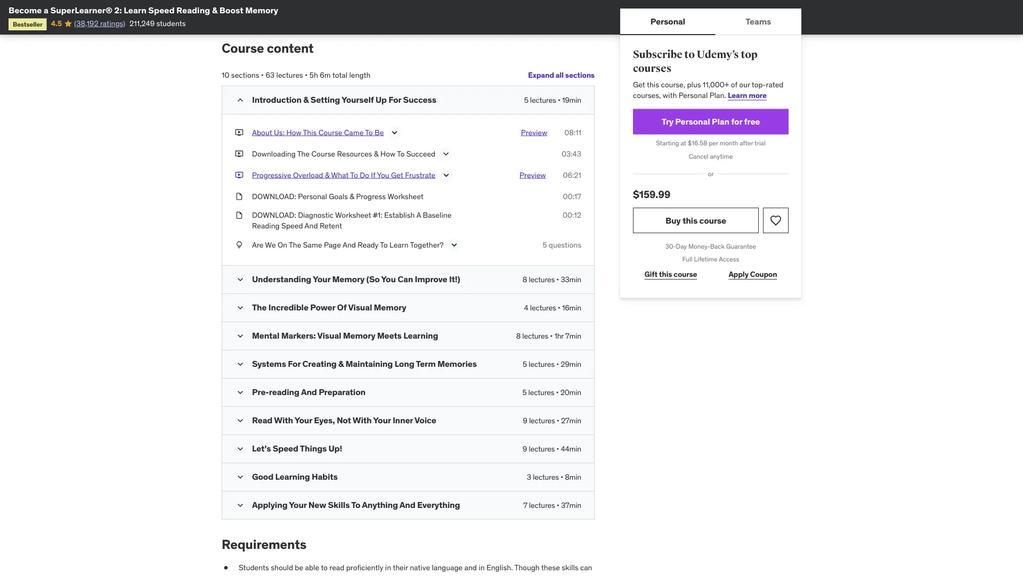 Task type: describe. For each thing, give the bounding box(es) containing it.
if
[[371, 170, 375, 180]]

1 horizontal spatial learn
[[390, 240, 409, 250]]

xsmall image for are
[[235, 240, 244, 250]]

udemy's
[[697, 48, 739, 61]]

course,
[[661, 80, 685, 89]]

27min
[[561, 416, 581, 425]]

to left do
[[350, 170, 358, 180]]

after
[[740, 139, 753, 147]]

small image for understanding
[[235, 274, 246, 285]]

trial
[[755, 139, 766, 147]]

small image for systems
[[235, 359, 246, 370]]

yourself
[[342, 94, 374, 105]]

0 vertical spatial the
[[297, 149, 310, 159]]

wishlist image
[[770, 214, 782, 227]]

& right creating
[[338, 359, 344, 369]]

memory left (so on the top of page
[[332, 274, 365, 285]]

0 horizontal spatial be
[[239, 574, 247, 576]]

lectures for understanding your memory (so you can improve it!)
[[529, 275, 555, 284]]

xsmall image for download: diagnostic worksheet #1: establish a baseline reading speed and retent
[[235, 210, 244, 221]]

mental markers: visual memory meets learning
[[252, 330, 438, 341]]

nasdaq image
[[231, 0, 292, 19]]

this for buy
[[683, 215, 698, 226]]

top
[[741, 48, 758, 61]]

personal inside get this course, plus 11,000+ of our top-rated courses, with personal plan.
[[679, 90, 708, 100]]

03:43
[[562, 149, 581, 159]]

expand all sections button
[[528, 65, 595, 86]]

buy this course
[[666, 215, 726, 226]]

we
[[265, 240, 276, 250]]

06:21
[[563, 170, 581, 180]]

3 lectures • 8min
[[527, 472, 581, 482]]

more
[[749, 90, 767, 100]]

0 vertical spatial learn
[[124, 5, 146, 15]]

learn more
[[728, 90, 767, 100]]

lifetime
[[694, 255, 718, 264]]

2 vertical spatial speed
[[273, 443, 298, 454]]

• for mental markers: visual memory meets learning
[[550, 331, 553, 341]]

show lecture description image for progressive overload & what to do if you get frustrate
[[441, 170, 452, 181]]

progressive
[[252, 170, 291, 180]]

new
[[308, 500, 326, 511]]

lectures for let's speed things up!
[[529, 444, 555, 454]]

baseline
[[423, 211, 452, 220]]

of
[[731, 80, 738, 89]]

learn more link
[[728, 90, 767, 100]]

buy
[[666, 215, 681, 226]]

xsmall image left about
[[235, 127, 244, 138]]

page
[[324, 240, 341, 250]]

read with your eyes, not with your inner voice
[[252, 415, 436, 426]]

personal up diagnostic
[[298, 192, 327, 201]]

do
[[360, 170, 369, 180]]

good
[[252, 472, 273, 482]]

worksheet inside download: diagnostic worksheet #1: establish a baseline reading speed and retent
[[335, 211, 371, 220]]

us:
[[274, 128, 285, 137]]

0 vertical spatial course
[[222, 40, 264, 56]]

their
[[393, 563, 408, 573]]

get inside get this course, plus 11,000+ of our top-rated courses, with personal plan.
[[633, 80, 645, 89]]

memory right the boost
[[245, 5, 278, 15]]

08:11
[[564, 128, 581, 137]]

$159.99
[[633, 188, 670, 201]]

9 for let's speed things up!
[[523, 444, 527, 454]]

#1:
[[373, 211, 382, 220]]

2 vertical spatial course
[[312, 149, 335, 159]]

up
[[376, 94, 387, 105]]

cancel
[[689, 152, 709, 161]]

try
[[662, 116, 674, 127]]

understanding
[[252, 274, 311, 285]]

rated
[[766, 80, 784, 89]]

anything
[[362, 500, 398, 511]]

eyes,
[[314, 415, 335, 426]]

• for good learning habits
[[561, 472, 563, 482]]

month
[[720, 139, 738, 147]]

apply
[[729, 270, 749, 279]]

will
[[408, 574, 419, 576]]

1 vertical spatial the
[[289, 240, 301, 250]]

personal button
[[620, 9, 715, 34]]

lectures for pre-reading and preparation
[[528, 388, 554, 397]]

requirements
[[222, 537, 306, 553]]

full
[[682, 255, 693, 264]]

apply coupon button
[[717, 264, 789, 285]]

are
[[252, 240, 264, 250]]

2 horizontal spatial in
[[479, 563, 485, 573]]

try personal plan for free
[[662, 116, 760, 127]]

4 lectures • 16min
[[524, 303, 581, 312]]

2 vertical spatial the
[[252, 302, 267, 313]]

download: diagnostic worksheet #1: establish a baseline reading speed and retent
[[252, 211, 452, 231]]

8 for mental markers: visual memory meets learning
[[516, 331, 521, 341]]

improve
[[415, 274, 447, 285]]

ratings)
[[100, 19, 125, 28]]

to inside button
[[365, 128, 373, 137]]

retent
[[320, 221, 342, 231]]

memories
[[437, 359, 477, 369]]

to inside subscribe to udemy's top courses
[[684, 48, 695, 61]]

& right goals
[[350, 192, 354, 201]]

together?
[[410, 240, 444, 250]]

20min
[[560, 388, 581, 397]]

about
[[252, 128, 272, 137]]

any
[[284, 574, 295, 576]]

applying your new skills to anything and everything
[[252, 500, 460, 511]]

• left 63
[[261, 70, 264, 80]]

211,249
[[130, 19, 155, 28]]

sections inside expand all sections dropdown button
[[565, 70, 595, 80]]

success
[[403, 94, 436, 105]]

0 vertical spatial learning
[[403, 330, 438, 341]]

course for buy this course
[[699, 215, 726, 226]]

your left new
[[289, 500, 307, 511]]

37min
[[561, 501, 581, 510]]

& left what
[[325, 170, 330, 180]]

show lecture description image for are we on the same page and ready to learn together?
[[449, 240, 460, 250]]

habits
[[312, 472, 338, 482]]

guarantee
[[726, 242, 756, 250]]

9 lectures • 27min
[[523, 416, 581, 425]]

subscribe
[[633, 48, 683, 61]]

& left the boost
[[212, 5, 218, 15]]

expand all sections
[[528, 70, 595, 80]]

1 horizontal spatial in
[[431, 574, 437, 576]]

downloading the course resources & how to succeed
[[252, 149, 435, 159]]

7
[[523, 501, 527, 510]]

small image for applying
[[235, 500, 246, 511]]

skills
[[562, 563, 579, 573]]

0 vertical spatial visual
[[348, 302, 372, 313]]

starting
[[656, 139, 679, 147]]

gift
[[645, 270, 658, 279]]

to left 'succeed'
[[397, 149, 405, 159]]

& up if
[[374, 149, 379, 159]]

reading
[[269, 387, 299, 398]]

power
[[310, 302, 335, 313]]

1 horizontal spatial be
[[295, 563, 303, 573]]

memory up systems for creating & maintaining long term memories
[[343, 330, 375, 341]]

1 horizontal spatial how
[[380, 149, 395, 159]]

speed inside download: diagnostic worksheet #1: establish a baseline reading speed and retent
[[281, 221, 303, 231]]

systems for creating & maintaining long term memories
[[252, 359, 477, 369]]

download: for download: diagnostic worksheet #1: establish a baseline reading speed and retent
[[252, 211, 296, 220]]

this for gift
[[659, 270, 672, 279]]

frustrate
[[405, 170, 436, 180]]

2 vertical spatial to
[[275, 574, 282, 576]]

gift this course link
[[633, 264, 709, 285]]

10
[[222, 70, 229, 80]]

boost
[[219, 5, 243, 15]]

show lecture description image for downloading the course resources & how to succeed
[[441, 149, 451, 159]]

10 sections • 63 lectures • 5h 6m total length
[[222, 70, 371, 80]]

• for systems for creating & maintaining long term memories
[[556, 359, 559, 369]]

and right anything
[[400, 500, 415, 511]]

0 horizontal spatial for
[[288, 359, 301, 369]]

30-
[[665, 242, 676, 250]]

total
[[332, 70, 348, 80]]

xsmall image left the students on the bottom
[[222, 563, 230, 574]]

skills
[[328, 500, 350, 511]]

2 sections from the left
[[231, 70, 259, 80]]

lectures for read with your eyes, not with your inner voice
[[529, 416, 555, 425]]

anytime
[[710, 152, 733, 161]]

or
[[708, 170, 714, 178]]

expand
[[528, 70, 554, 80]]

download: for download: personal goals & progress worksheet
[[252, 192, 296, 201]]



Task type: vqa. For each thing, say whether or not it's contained in the screenshot.
Checkout button
no



Task type: locate. For each thing, give the bounding box(es) containing it.
• left 5h 6m
[[305, 70, 308, 80]]

1 horizontal spatial for
[[389, 94, 401, 105]]

• left 19min
[[558, 95, 560, 105]]

students
[[239, 563, 269, 573]]

course inside button
[[319, 128, 342, 137]]

1 horizontal spatial course
[[699, 215, 726, 226]]

for right systems
[[288, 359, 301, 369]]

1 vertical spatial reading
[[252, 221, 280, 231]]

1 vertical spatial for
[[288, 359, 301, 369]]

7min
[[565, 331, 581, 341]]

1 horizontal spatial with
[[353, 415, 372, 426]]

everything
[[417, 500, 460, 511]]

small image left 'introduction'
[[235, 95, 246, 106]]

be down "native"
[[420, 574, 429, 576]]

this right the buy
[[683, 215, 698, 226]]

0 vertical spatial to
[[684, 48, 695, 61]]

0 vertical spatial you
[[377, 170, 389, 180]]

1 vertical spatial learn
[[728, 90, 747, 100]]

0 vertical spatial english.
[[487, 563, 513, 573]]

1 vertical spatial 8
[[516, 331, 521, 341]]

1 vertical spatial get
[[391, 170, 403, 180]]

and inside download: diagnostic worksheet #1: establish a baseline reading speed and retent
[[305, 221, 318, 231]]

• for introduction & setting yourself up for success
[[558, 95, 560, 105]]

tab list containing personal
[[620, 9, 801, 35]]

succeed
[[406, 149, 435, 159]]

course down the full
[[674, 270, 697, 279]]

small image left incredible
[[235, 303, 246, 313]]

small image for introduction
[[235, 95, 246, 106]]

1 horizontal spatial to
[[321, 563, 328, 573]]

19min
[[562, 95, 581, 105]]

2 vertical spatial this
[[659, 270, 672, 279]]

7 lectures • 37min
[[523, 501, 581, 510]]

0 horizontal spatial reading
[[176, 5, 210, 15]]

0 horizontal spatial in
[[385, 563, 391, 573]]

download: inside download: diagnostic worksheet #1: establish a baseline reading speed and retent
[[252, 211, 296, 220]]

personal
[[651, 16, 685, 27], [679, 90, 708, 100], [675, 116, 710, 127], [298, 192, 327, 201]]

2 horizontal spatial to
[[684, 48, 695, 61]]

course
[[222, 40, 264, 56], [319, 128, 342, 137], [312, 149, 335, 159]]

lectures for systems for creating & maintaining long term memories
[[529, 359, 555, 369]]

small image for read
[[235, 416, 246, 426]]

memory up meets
[[374, 302, 406, 313]]

small image left read
[[235, 416, 246, 426]]

2 vertical spatial learn
[[390, 240, 409, 250]]

worksheet down goals
[[335, 211, 371, 220]]

reading inside download: diagnostic worksheet #1: establish a baseline reading speed and retent
[[252, 221, 280, 231]]

1 vertical spatial xsmall image
[[235, 210, 244, 221]]

0 vertical spatial get
[[633, 80, 645, 89]]

lectures right 4
[[530, 303, 556, 312]]

download: up the 'we'
[[252, 211, 296, 220]]

small image for pre-
[[235, 387, 246, 398]]

0 vertical spatial download:
[[252, 192, 296, 201]]

show lecture description image
[[441, 149, 451, 159], [441, 170, 452, 181], [449, 240, 460, 250]]

2 horizontal spatial be
[[420, 574, 429, 576]]

with right read
[[274, 415, 293, 426]]

33min
[[561, 275, 581, 284]]

maintaining
[[346, 359, 393, 369]]

• for the incredible power of visual memory
[[558, 303, 560, 312]]

0 horizontal spatial english.
[[438, 574, 465, 576]]

0 vertical spatial how
[[286, 128, 301, 137]]

for right up
[[389, 94, 401, 105]]

this inside get this course, plus 11,000+ of our top-rated courses, with personal plan.
[[647, 80, 659, 89]]

visual down "the incredible power of visual memory"
[[317, 330, 341, 341]]

16min
[[562, 303, 581, 312]]

the up overload
[[297, 149, 310, 159]]

1 vertical spatial how
[[380, 149, 395, 159]]

0 horizontal spatial sections
[[231, 70, 259, 80]]

courses,
[[633, 90, 661, 100]]

though
[[514, 563, 540, 573]]

preview for 08:11
[[521, 128, 547, 137]]

students should be able to read proficiently in their native language and in english. though these skills can be applied to any language, the provided materials will be in english.
[[239, 563, 592, 576]]

overload
[[293, 170, 323, 180]]

1 horizontal spatial worksheet
[[388, 192, 424, 201]]

plan.
[[710, 90, 726, 100]]

9 up 3
[[523, 444, 527, 454]]

courses
[[633, 62, 672, 75]]

course for gift this course
[[674, 270, 697, 279]]

1 horizontal spatial learning
[[403, 330, 438, 341]]

9 lectures • 44min
[[523, 444, 581, 454]]

1 with from the left
[[274, 415, 293, 426]]

0 horizontal spatial visual
[[317, 330, 341, 341]]

personal inside button
[[651, 16, 685, 27]]

on
[[278, 240, 287, 250]]

and right page
[[343, 240, 356, 250]]

reading up students on the top left of page
[[176, 5, 210, 15]]

8 lectures • 33min
[[523, 275, 581, 284]]

this right gift
[[659, 270, 672, 279]]

lectures for applying your new skills to anything and everything
[[529, 501, 555, 510]]

lectures for the incredible power of visual memory
[[530, 303, 556, 312]]

0 vertical spatial 8
[[523, 275, 527, 284]]

voice
[[415, 415, 436, 426]]

1 download: from the top
[[252, 192, 296, 201]]

11,000+
[[703, 80, 729, 89]]

to right skills
[[351, 500, 360, 511]]

1 horizontal spatial visual
[[348, 302, 372, 313]]

small image left good
[[235, 472, 246, 483]]

lectures right 63
[[276, 70, 303, 80]]

5 lectures • 29min
[[523, 359, 581, 369]]

1 horizontal spatial sections
[[565, 70, 595, 80]]

top-
[[752, 80, 766, 89]]

1 vertical spatial download:
[[252, 211, 296, 220]]

small image
[[235, 274, 246, 285], [235, 303, 246, 313], [235, 359, 246, 370], [235, 387, 246, 398], [235, 444, 246, 454], [235, 500, 246, 511]]

small image for good
[[235, 472, 246, 483]]

8 lectures • 1hr 7min
[[516, 331, 581, 341]]

how inside about us: how this course came to be button
[[286, 128, 301, 137]]

2 small image from the top
[[235, 303, 246, 313]]

sections right all
[[565, 70, 595, 80]]

lectures for mental markers: visual memory meets learning
[[522, 331, 548, 341]]

• for read with your eyes, not with your inner voice
[[557, 416, 559, 425]]

your left eyes,
[[295, 415, 312, 426]]

small image for the
[[235, 303, 246, 313]]

gift this course
[[645, 270, 697, 279]]

1 vertical spatial course
[[319, 128, 342, 137]]

29min
[[561, 359, 581, 369]]

xsmall image left the are at the top left
[[235, 240, 244, 250]]

get left frustrate
[[391, 170, 403, 180]]

1 vertical spatial visual
[[317, 330, 341, 341]]

in
[[385, 563, 391, 573], [479, 563, 485, 573], [431, 574, 437, 576]]

small image left understanding on the left
[[235, 274, 246, 285]]

lectures down expand
[[530, 95, 556, 105]]

1 vertical spatial speed
[[281, 221, 303, 231]]

1 horizontal spatial reading
[[252, 221, 280, 231]]

with right 'not'
[[353, 415, 372, 426]]

download:
[[252, 192, 296, 201], [252, 211, 296, 220]]

lectures left 27min
[[529, 416, 555, 425]]

1 horizontal spatial get
[[633, 80, 645, 89]]

1 vertical spatial you
[[381, 274, 396, 285]]

this for get
[[647, 80, 659, 89]]

money-
[[689, 242, 710, 250]]

this up "courses,"
[[647, 80, 659, 89]]

our
[[739, 80, 750, 89]]

xsmall image for progressive
[[235, 170, 244, 180]]

lectures right 3
[[533, 472, 559, 482]]

your
[[313, 274, 330, 285], [295, 415, 312, 426], [373, 415, 391, 426], [289, 500, 307, 511]]

of
[[337, 302, 347, 313]]

course up 10
[[222, 40, 264, 56]]

progressive overload & what to do if you get frustrate
[[252, 170, 436, 180]]

1 vertical spatial course
[[674, 270, 697, 279]]

2 small image from the top
[[235, 331, 246, 342]]

to right able
[[321, 563, 328, 573]]

• left 20min
[[556, 388, 559, 397]]

(38,192
[[74, 19, 98, 28]]

lectures for introduction & setting yourself up for success
[[530, 95, 556, 105]]

tab list
[[620, 9, 801, 35]]

speed up 211,249 students
[[148, 5, 175, 15]]

the up mental
[[252, 302, 267, 313]]

• left 1hr
[[550, 331, 553, 341]]

lectures left the "33min"
[[529, 275, 555, 284]]

5 for introduction & setting yourself up for success
[[524, 95, 528, 105]]

english. left though
[[487, 563, 513, 573]]

and right reading at the bottom of page
[[301, 387, 317, 398]]

xsmall image for downloading
[[235, 149, 244, 159]]

diagnostic
[[298, 211, 334, 220]]

the right the "on"
[[289, 240, 301, 250]]

it!)
[[449, 274, 460, 285]]

preview for 06:21
[[520, 170, 546, 180]]

0 vertical spatial preview
[[521, 128, 547, 137]]

5 for pre-reading and preparation
[[523, 388, 527, 397]]

you
[[377, 170, 389, 180], [381, 274, 396, 285]]

to right ready
[[380, 240, 388, 250]]

show lecture description image right 'succeed'
[[441, 149, 451, 159]]

lectures for good learning habits
[[533, 472, 559, 482]]

your left the inner
[[373, 415, 391, 426]]

• for pre-reading and preparation
[[556, 388, 559, 397]]

about us: how this course came to be
[[252, 128, 384, 137]]

1 xsmall image from the top
[[235, 191, 244, 202]]

1 small image from the top
[[235, 274, 246, 285]]

•
[[261, 70, 264, 80], [305, 70, 308, 80], [558, 95, 560, 105], [557, 275, 559, 284], [558, 303, 560, 312], [550, 331, 553, 341], [556, 359, 559, 369], [556, 388, 559, 397], [557, 416, 559, 425], [557, 444, 559, 454], [561, 472, 563, 482], [557, 501, 559, 510]]

a
[[44, 5, 48, 15]]

get
[[633, 80, 645, 89], [391, 170, 403, 180]]

worksheet up "establish"
[[388, 192, 424, 201]]

2 vertical spatial show lecture description image
[[449, 240, 460, 250]]

with
[[663, 90, 677, 100]]

0 horizontal spatial learning
[[275, 472, 310, 482]]

in down language
[[431, 574, 437, 576]]

0 horizontal spatial course
[[674, 270, 697, 279]]

1 vertical spatial learning
[[275, 472, 310, 482]]

1 horizontal spatial 8
[[523, 275, 527, 284]]

lectures right 7
[[529, 501, 555, 510]]

introduction
[[252, 94, 302, 105]]

0 vertical spatial for
[[389, 94, 401, 105]]

systems
[[252, 359, 286, 369]]

• left 27min
[[557, 416, 559, 425]]

students
[[156, 19, 186, 28]]

00:17
[[563, 192, 581, 201]]

length
[[349, 70, 371, 80]]

personal up $16.58
[[675, 116, 710, 127]]

learn down of
[[728, 90, 747, 100]]

english.
[[487, 563, 513, 573], [438, 574, 465, 576]]

small image left let's in the left bottom of the page
[[235, 444, 246, 454]]

small image for let's
[[235, 444, 246, 454]]

• left the "33min"
[[557, 275, 559, 284]]

0 horizontal spatial how
[[286, 128, 301, 137]]

lectures left 20min
[[528, 388, 554, 397]]

progress
[[356, 192, 386, 201]]

reading
[[176, 5, 210, 15], [252, 221, 280, 231]]

downloading
[[252, 149, 296, 159]]

for
[[389, 94, 401, 105], [288, 359, 301, 369]]

1 vertical spatial english.
[[438, 574, 465, 576]]

show lecture description image
[[389, 127, 400, 138]]

visual right "of"
[[348, 302, 372, 313]]

this inside button
[[683, 215, 698, 226]]

2 horizontal spatial learn
[[728, 90, 747, 100]]

sections right 10
[[231, 70, 259, 80]]

9 for read with your eyes, not with your inner voice
[[523, 416, 527, 425]]

xsmall image
[[235, 127, 244, 138], [235, 149, 244, 159], [235, 170, 244, 180], [235, 240, 244, 250], [222, 563, 230, 574]]

0 horizontal spatial learn
[[124, 5, 146, 15]]

course inside button
[[699, 215, 726, 226]]

0 vertical spatial course
[[699, 215, 726, 226]]

2:
[[114, 5, 122, 15]]

teams button
[[715, 9, 801, 34]]

proficiently
[[346, 563, 383, 573]]

course down about us: how this course came to be button
[[312, 149, 335, 159]]

xsmall image
[[235, 191, 244, 202], [235, 210, 244, 221]]

resources
[[337, 149, 372, 159]]

1 vertical spatial worksheet
[[335, 211, 371, 220]]

9 down 5 lectures • 20min
[[523, 416, 527, 425]]

your up power
[[313, 274, 330, 285]]

1 sections from the left
[[565, 70, 595, 80]]

speed right let's in the left bottom of the page
[[273, 443, 298, 454]]

8 left 1hr
[[516, 331, 521, 341]]

1 vertical spatial to
[[321, 563, 328, 573]]

1 vertical spatial show lecture description image
[[441, 170, 452, 181]]

0 vertical spatial reading
[[176, 5, 210, 15]]

2 xsmall image from the top
[[235, 210, 244, 221]]

4 small image from the top
[[235, 387, 246, 398]]

markers:
[[281, 330, 316, 341]]

to left udemy's
[[684, 48, 695, 61]]

2 with from the left
[[353, 415, 372, 426]]

&
[[212, 5, 218, 15], [303, 94, 309, 105], [374, 149, 379, 159], [325, 170, 330, 180], [350, 192, 354, 201], [338, 359, 344, 369]]

0 vertical spatial worksheet
[[388, 192, 424, 201]]

these
[[541, 563, 560, 573]]

applying
[[252, 500, 288, 511]]

5 questions
[[543, 240, 581, 250]]

3 small image from the top
[[235, 416, 246, 426]]

xsmall image left the progressive
[[235, 170, 244, 180]]

3 small image from the top
[[235, 359, 246, 370]]

back
[[710, 242, 725, 250]]

same
[[303, 240, 322, 250]]

0 horizontal spatial to
[[275, 574, 282, 576]]

& left setting
[[303, 94, 309, 105]]

• for understanding your memory (so you can improve it!)
[[557, 275, 559, 284]]

personal down plus
[[679, 90, 708, 100]]

introduction & setting yourself up for success
[[252, 94, 436, 105]]

xsmall image left downloading
[[235, 149, 244, 159]]

speed up the "on"
[[281, 221, 303, 231]]

6 small image from the top
[[235, 500, 246, 511]]

apply coupon
[[729, 270, 777, 279]]

8 for understanding your memory (so you can improve it!)
[[523, 275, 527, 284]]

• left 37min
[[557, 501, 559, 510]]

show lecture description image right the together?
[[449, 240, 460, 250]]

2 download: from the top
[[252, 211, 296, 220]]

show lecture description image right frustrate
[[441, 170, 452, 181]]

buy this course button
[[633, 208, 759, 233]]

learn left the together?
[[390, 240, 409, 250]]

1 horizontal spatial english.
[[487, 563, 513, 573]]

and
[[305, 221, 318, 231], [343, 240, 356, 250], [301, 387, 317, 398], [400, 500, 415, 511]]

0 vertical spatial 9
[[523, 416, 527, 425]]

inner
[[393, 415, 413, 426]]

small image
[[235, 95, 246, 106], [235, 331, 246, 342], [235, 416, 246, 426], [235, 472, 246, 483]]

1 small image from the top
[[235, 95, 246, 106]]

be up 'any'
[[295, 563, 303, 573]]

xsmall image for download: personal goals & progress worksheet
[[235, 191, 244, 202]]

1 vertical spatial 9
[[523, 444, 527, 454]]

0 horizontal spatial 8
[[516, 331, 521, 341]]

• left 44min
[[557, 444, 559, 454]]

1 vertical spatial preview
[[520, 170, 546, 180]]

5 for systems for creating & maintaining long term memories
[[523, 359, 527, 369]]

4.5
[[51, 19, 62, 28]]

per
[[709, 139, 718, 147]]

lectures down 8 lectures • 1hr 7min
[[529, 359, 555, 369]]

0 vertical spatial xsmall image
[[235, 191, 244, 202]]

creating
[[302, 359, 337, 369]]

course up back
[[699, 215, 726, 226]]

setting
[[311, 94, 340, 105]]

0 vertical spatial show lecture description image
[[441, 149, 451, 159]]

read
[[252, 415, 272, 426]]

1 vertical spatial this
[[683, 215, 698, 226]]

small image left systems
[[235, 359, 246, 370]]

0 horizontal spatial with
[[274, 415, 293, 426]]

small image for mental
[[235, 331, 246, 342]]

pre-
[[252, 387, 269, 398]]

questions
[[549, 240, 581, 250]]

5 small image from the top
[[235, 444, 246, 454]]

you right (so on the top of page
[[381, 274, 396, 285]]

5 down expand
[[524, 95, 528, 105]]

english. down language
[[438, 574, 465, 576]]

8 up 4
[[523, 275, 527, 284]]

• for let's speed things up!
[[557, 444, 559, 454]]

learning
[[403, 330, 438, 341], [275, 472, 310, 482]]

what
[[331, 170, 349, 180]]

00:12
[[563, 211, 581, 220]]

• for applying your new skills to anything and everything
[[557, 501, 559, 510]]

5 down 5 lectures • 29min
[[523, 388, 527, 397]]

4 small image from the top
[[235, 472, 246, 483]]

to
[[365, 128, 373, 137], [397, 149, 405, 159], [350, 170, 358, 180], [380, 240, 388, 250], [351, 500, 360, 511]]

• left 16min at the bottom right of page
[[558, 303, 560, 312]]

small image left pre-
[[235, 387, 246, 398]]

learn up 211,249
[[124, 5, 146, 15]]

0 vertical spatial this
[[647, 80, 659, 89]]

4
[[524, 303, 528, 312]]

get up "courses,"
[[633, 80, 645, 89]]

5 left questions
[[543, 240, 547, 250]]

0 horizontal spatial get
[[391, 170, 403, 180]]

course content
[[222, 40, 314, 56]]

0 horizontal spatial worksheet
[[335, 211, 371, 220]]

applied
[[249, 574, 274, 576]]

0 vertical spatial speed
[[148, 5, 175, 15]]

in right and
[[479, 563, 485, 573]]



